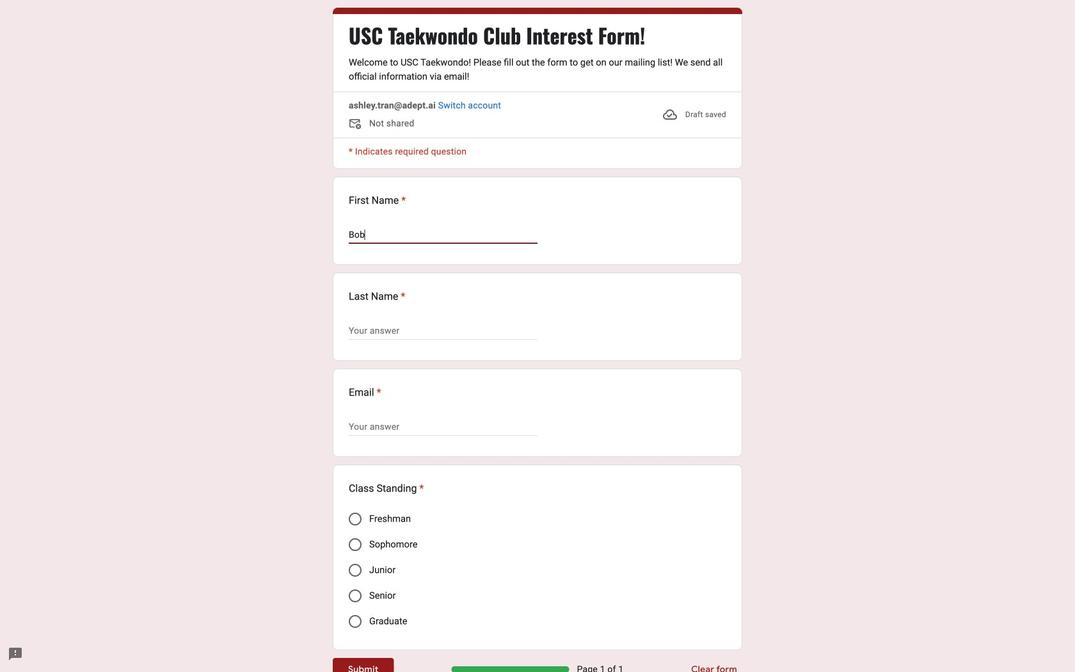 Task type: describe. For each thing, give the bounding box(es) containing it.
report a problem to google image
[[8, 647, 23, 662]]

your email and google account are not part of your response image
[[349, 117, 370, 133]]

Sophomore radio
[[349, 539, 362, 551]]

2 heading from the top
[[349, 193, 406, 208]]

3 heading from the top
[[349, 289, 406, 304]]



Task type: vqa. For each thing, say whether or not it's contained in the screenshot.
Freshman option
yes



Task type: locate. For each thing, give the bounding box(es) containing it.
junior image
[[349, 564, 362, 577]]

graduate image
[[349, 615, 362, 628]]

5 heading from the top
[[349, 481, 424, 496]]

Junior radio
[[349, 564, 362, 577]]

required question element
[[399, 193, 406, 208], [399, 289, 406, 304], [374, 385, 382, 400], [417, 481, 424, 496]]

required question element for second heading from the top of the page
[[399, 193, 406, 208]]

your email and google account are not part of your response image
[[349, 117, 364, 133]]

freshman image
[[349, 513, 362, 526]]

Senior radio
[[349, 590, 362, 603]]

status
[[663, 99, 727, 130]]

progress bar
[[452, 667, 570, 672]]

1 heading from the top
[[349, 22, 646, 48]]

heading
[[349, 22, 646, 48], [349, 193, 406, 208], [349, 289, 406, 304], [349, 385, 382, 400], [349, 481, 424, 496]]

required question element for third heading from the bottom
[[399, 289, 406, 304]]

None text field
[[349, 227, 538, 243]]

Graduate radio
[[349, 615, 362, 628]]

4 heading from the top
[[349, 385, 382, 400]]

required question element for first heading from the bottom of the page
[[417, 481, 424, 496]]

Freshman radio
[[349, 513, 362, 526]]

required question element for 2nd heading from the bottom of the page
[[374, 385, 382, 400]]

sophomore image
[[349, 539, 362, 551]]

list
[[333, 177, 743, 651]]

senior image
[[349, 590, 362, 603]]



